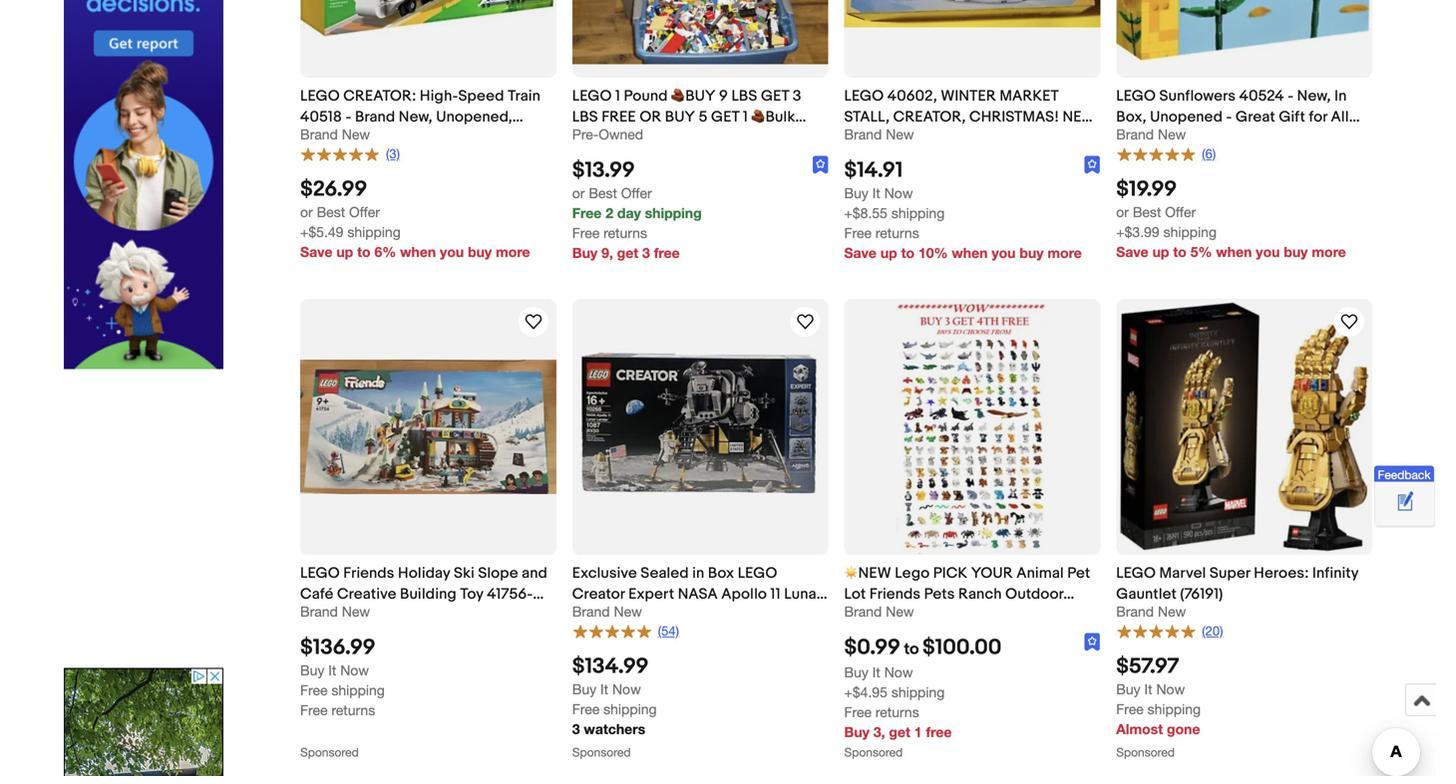 Task type: locate. For each thing, give the bounding box(es) containing it.
2 horizontal spatial save
[[1116, 244, 1149, 260]]

- left great
[[1226, 108, 1232, 126]]

get up 🧱bulk
[[761, 87, 789, 105]]

brand new for sunflowers
[[1116, 126, 1186, 142]]

0 horizontal spatial save
[[300, 244, 333, 260]]

(54) link
[[572, 622, 679, 640]]

free
[[654, 245, 680, 261], [926, 724, 952, 741]]

2 horizontal spatial offer
[[1165, 204, 1196, 220]]

returns
[[603, 225, 647, 241], [875, 225, 919, 241], [331, 703, 375, 719], [875, 705, 919, 721]]

to left 6%
[[357, 244, 371, 260]]

0 horizontal spatial get
[[711, 108, 739, 126]]

$26.99
[[300, 176, 367, 202]]

buy inside "$57.97 buy it now free shipping almost gone"
[[1116, 681, 1140, 698]]

now
[[884, 185, 913, 201], [340, 663, 369, 679], [884, 665, 913, 681], [612, 681, 641, 698], [1156, 681, 1185, 698]]

new up (3) link at the left
[[342, 126, 370, 142]]

lego for lego 40602, winter market stall, creator, christmas! new sealed box! retired!
[[844, 87, 884, 105]]

1 right 3,
[[914, 724, 922, 741]]

0 horizontal spatial new
[[300, 607, 333, 625]]

offer inside or best offer free 2 day shipping free returns buy 9, get 3 free
[[621, 185, 652, 201]]

now inside the "$134.99 buy it now free shipping 3 watchers"
[[612, 681, 641, 698]]

1 inside buy it now +$4.95 shipping free returns buy 3, get 1 free
[[914, 724, 922, 741]]

to inside $0.99 to $100.00
[[904, 640, 919, 660]]

2 horizontal spatial more
[[1312, 244, 1346, 260]]

buy up '+$8.55'
[[844, 185, 868, 201]]

3 inside the "$134.99 buy it now free shipping 3 watchers"
[[572, 721, 580, 738]]

new, down high-
[[399, 108, 433, 126]]

when
[[400, 244, 436, 260], [1216, 244, 1252, 260], [952, 245, 988, 261]]

you inside buy it now +$8.55 shipping free returns save up to 10% when you buy more
[[992, 245, 1016, 261]]

40524
[[1239, 87, 1284, 105]]

apollo
[[721, 586, 767, 604]]

it up +$4.95 on the right bottom
[[872, 665, 880, 681]]

exclusive
[[572, 565, 637, 583]]

buy left 3,
[[844, 724, 870, 741]]

save inside buy it now +$8.55 shipping free returns save up to 10% when you buy more
[[844, 245, 877, 261]]

1 horizontal spatial new,
[[1297, 87, 1331, 105]]

0 horizontal spatial more
[[496, 244, 530, 260]]

brand new for lego
[[844, 604, 914, 620]]

up for $26.99
[[336, 244, 353, 260]]

best inside or best offer free 2 day shipping free returns buy 9, get 3 free
[[589, 185, 617, 201]]

returns inside or best offer free 2 day shipping free returns buy 9, get 3 free
[[603, 225, 647, 241]]

up left 10%
[[880, 245, 897, 261]]

shipping inside buy it now +$8.55 shipping free returns save up to 10% when you buy more
[[891, 205, 945, 221]]

returns down $136.99
[[331, 703, 375, 719]]

now down $0.99 to $100.00
[[884, 665, 913, 681]]

1 horizontal spatial lbs
[[731, 87, 757, 105]]

up down '+$5.49'
[[336, 244, 353, 260]]

you inside $26.99 or best offer +$5.49 shipping save up to 6% when you buy more
[[440, 244, 464, 260]]

best for $26.99
[[317, 204, 345, 220]]

to down city
[[904, 640, 919, 660]]

get
[[761, 87, 789, 105], [711, 108, 739, 126]]

new up (20) link
[[1158, 604, 1186, 620]]

1 vertical spatial get
[[889, 724, 910, 741]]

it inside "$57.97 buy it now free shipping almost gone"
[[1144, 681, 1152, 698]]

buy for $26.99
[[468, 244, 492, 260]]

winter
[[941, 87, 996, 105]]

lego creator: high-speed train 40518 - brand new, unopened, retiring soon! heading
[[300, 87, 540, 147]]

lego inside the lego sunflowers 40524 - new, in box, unopened - great gift for all occasions
[[1116, 87, 1156, 105]]

best
[[589, 185, 617, 201], [317, 204, 345, 220], [1133, 204, 1161, 220]]

lbs right 9
[[731, 87, 757, 105]]

gauntlet
[[1116, 586, 1177, 604]]

1 horizontal spatial get
[[761, 87, 789, 105]]

best up 2
[[589, 185, 617, 201]]

or best offer free 2 day shipping free returns buy 9, get 3 free
[[572, 185, 702, 261]]

lego marvel super heroes: infinity gauntlet (76191) link
[[1116, 563, 1372, 604]]

2 horizontal spatial you
[[1256, 244, 1280, 260]]

2 horizontal spatial when
[[1216, 244, 1252, 260]]

now for $134.99
[[612, 681, 641, 698]]

lego up gauntlet
[[1116, 565, 1156, 583]]

0 horizontal spatial buy
[[468, 244, 492, 260]]

lego inside lego 40602, winter market stall, creator, christmas! new sealed box! retired!
[[844, 87, 884, 105]]

shipping up 10%
[[891, 205, 945, 221]]

0 vertical spatial get
[[617, 245, 638, 261]]

or inside $19.99 or best offer +$3.99 shipping save up to 5% when you buy more
[[1116, 204, 1129, 220]]

or up '+$5.49'
[[300, 204, 313, 220]]

1 horizontal spatial new
[[1063, 108, 1096, 126]]

pets
[[924, 586, 955, 604]]

returns up 3,
[[875, 705, 919, 721]]

$26.99 or best offer +$5.49 shipping save up to 6% when you buy more
[[300, 176, 530, 260]]

0 vertical spatial lot
[[623, 129, 645, 147]]

lego inside lego 1 pound 🧱buy 9 lbs get 3 lbs free or buy 5 get 1 🧱bulk pieces lot bricks
[[572, 87, 612, 105]]

it
[[872, 185, 880, 201], [328, 663, 336, 679], [872, 665, 880, 681], [600, 681, 608, 698], [1144, 681, 1152, 698]]

now inside "$57.97 buy it now free shipping almost gone"
[[1156, 681, 1185, 698]]

1 horizontal spatial get
[[889, 724, 910, 741]]

up inside $26.99 or best offer +$5.49 shipping save up to 6% when you buy more
[[336, 244, 353, 260]]

0 horizontal spatial lot
[[623, 129, 645, 147]]

brand inside lego marvel super heroes: infinity gauntlet (76191) brand new
[[1116, 604, 1154, 620]]

save down '+$5.49'
[[300, 244, 333, 260]]

exclusive sealed in box lego creator expert nasa apollo 11 lunar lander 10266
[[572, 565, 821, 625]]

brand up soon!
[[355, 108, 395, 126]]

now down $136.99
[[340, 663, 369, 679]]

🧱buy
[[671, 87, 716, 105]]

0 horizontal spatial 3
[[572, 721, 580, 738]]

0 vertical spatial 3
[[793, 87, 801, 105]]

2 horizontal spatial 1
[[914, 724, 922, 741]]

0 horizontal spatial -
[[346, 108, 351, 126]]

new for sunflowers
[[1158, 126, 1186, 142]]

lego up box,
[[1116, 87, 1156, 105]]

owned
[[599, 126, 643, 142]]

lego friends holiday ski slope and café creative building toy 41756- new release link
[[300, 563, 556, 625]]

1 up free
[[615, 87, 620, 105]]

new up (6) link
[[1158, 126, 1186, 142]]

it inside $136.99 buy it now free shipping free returns
[[328, 663, 336, 679]]

1 horizontal spatial or
[[572, 185, 585, 201]]

0 horizontal spatial best
[[317, 204, 345, 220]]

save inside $19.99 or best offer +$3.99 shipping save up to 5% when you buy more
[[1116, 244, 1149, 260]]

lego marvel super heroes: infinity gauntlet (76191) heading
[[1116, 565, 1358, 604]]

brand new up $136.99
[[300, 604, 370, 620]]

3
[[793, 87, 801, 105], [642, 245, 650, 261], [572, 721, 580, 738]]

brand up (54) link
[[572, 604, 610, 620]]

buy down the $134.99
[[572, 681, 596, 698]]

now inside buy it now +$8.55 shipping free returns save up to 10% when you buy more
[[884, 185, 913, 201]]

shipping up gone
[[1147, 701, 1201, 718]]

- up gift
[[1288, 87, 1294, 105]]

brand inside lego creator: high-speed train 40518 - brand new, unopened, retiring soon!
[[355, 108, 395, 126]]

holiday
[[398, 565, 450, 583]]

0 horizontal spatial get
[[617, 245, 638, 261]]

offer
[[621, 185, 652, 201], [349, 204, 380, 220], [1165, 204, 1196, 220]]

buy down $136.99
[[300, 663, 324, 679]]

2 horizontal spatial buy
[[1284, 244, 1308, 260]]

3 inside or best offer free 2 day shipping free returns buy 9, get 3 free
[[642, 245, 650, 261]]

best up +$3.99
[[1133, 204, 1161, 220]]

brand for exclusive sealed in box lego creator expert nasa apollo 11 lunar lander 10266
[[572, 604, 610, 620]]

brand new
[[300, 126, 370, 142], [844, 126, 914, 142], [1116, 126, 1186, 142], [300, 604, 370, 620], [572, 604, 642, 620], [844, 604, 914, 620]]

lot
[[623, 129, 645, 147], [844, 586, 866, 604]]

new for 40602,
[[886, 126, 914, 142]]

0 horizontal spatial friends
[[343, 565, 394, 583]]

more inside $26.99 or best offer +$5.49 shipping save up to 6% when you buy more
[[496, 244, 530, 260]]

you for $26.99
[[440, 244, 464, 260]]

- right 40518
[[346, 108, 351, 126]]

2 horizontal spatial up
[[1152, 244, 1169, 260]]

feedback
[[1378, 468, 1431, 482]]

shipping inside the "$134.99 buy it now free shipping 3 watchers"
[[603, 701, 657, 718]]

brand up (20) link
[[1116, 604, 1154, 620]]

1 vertical spatial new
[[300, 607, 333, 625]]

offer down the $26.99 on the left of the page
[[349, 204, 380, 220]]

2 horizontal spatial 3
[[793, 87, 801, 105]]

and
[[522, 565, 547, 583]]

brand new for creator:
[[300, 126, 370, 142]]

$136.99
[[300, 635, 376, 661]]

get right 3,
[[889, 724, 910, 741]]

$19.99
[[1116, 176, 1177, 202]]

brand up (6) link
[[1116, 126, 1154, 142]]

get inside buy it now +$4.95 shipping free returns buy 3, get 1 free
[[889, 724, 910, 741]]

2 vertical spatial 1
[[914, 724, 922, 741]]

buy inside $19.99 or best offer +$3.99 shipping save up to 5% when you buy more
[[1284, 244, 1308, 260]]

pick
[[933, 565, 968, 583]]

offer down $19.99
[[1165, 204, 1196, 220]]

up down +$3.99
[[1152, 244, 1169, 260]]

nasa
[[678, 586, 718, 604]]

40518
[[300, 108, 342, 126]]

or for $19.99
[[1116, 204, 1129, 220]]

returns inside buy it now +$4.95 shipping free returns buy 3, get 1 free
[[875, 705, 919, 721]]

or inside $26.99 or best offer +$5.49 shipping save up to 6% when you buy more
[[300, 204, 313, 220]]

release
[[337, 607, 398, 625]]

you for $19.99
[[1256, 244, 1280, 260]]

lego
[[300, 87, 340, 105], [572, 87, 612, 105], [844, 87, 884, 105], [1116, 87, 1156, 105], [300, 565, 340, 583], [738, 565, 777, 583], [1116, 565, 1156, 583]]

shipping up 6%
[[347, 224, 401, 240]]

save down +$3.99
[[1116, 244, 1149, 260]]

best inside $19.99 or best offer +$3.99 shipping save up to 5% when you buy more
[[1133, 204, 1161, 220]]

buy right 10%
[[1020, 245, 1044, 261]]

1 horizontal spatial you
[[992, 245, 1016, 261]]

1 vertical spatial lbs
[[572, 108, 598, 126]]

0 horizontal spatial or
[[300, 204, 313, 220]]

friends up the creative
[[343, 565, 394, 583]]

1 left 🧱bulk
[[743, 108, 748, 126]]

lbs
[[731, 87, 757, 105], [572, 108, 598, 126]]

new, inside lego creator: high-speed train 40518 - brand new, unopened, retiring soon!
[[399, 108, 433, 126]]

more inside $19.99 or best offer +$3.99 shipping save up to 5% when you buy more
[[1312, 244, 1346, 260]]

1 horizontal spatial buy
[[1020, 245, 1044, 261]]

- inside lego creator: high-speed train 40518 - brand new, unopened, retiring soon!
[[346, 108, 351, 126]]

brand new up (6) link
[[1116, 126, 1186, 142]]

in
[[1334, 87, 1347, 105]]

creator,
[[893, 108, 966, 126]]

new, up for in the right of the page
[[1297, 87, 1331, 105]]

it down the $134.99
[[600, 681, 608, 698]]

shipping up 'watchers'
[[603, 701, 657, 718]]

lego inside lego creator: high-speed train 40518 - brand new, unopened, retiring soon!
[[300, 87, 340, 105]]

buy
[[468, 244, 492, 260], [1284, 244, 1308, 260], [1020, 245, 1044, 261]]

it down $136.99
[[328, 663, 336, 679]]

lego 40602, winter market stall, creator, christmas! new sealed box! retired!
[[844, 87, 1096, 147]]

buy right 5%
[[1284, 244, 1308, 260]]

1 horizontal spatial offer
[[621, 185, 652, 201]]

new up (54) link
[[614, 604, 642, 620]]

1 horizontal spatial save
[[844, 245, 877, 261]]

lego for lego creator: high-speed train 40518 - brand new, unopened, retiring soon!
[[300, 87, 340, 105]]

buy right 6%
[[468, 244, 492, 260]]

0 vertical spatial friends
[[343, 565, 394, 583]]

1 vertical spatial friends
[[870, 586, 921, 604]]

best inside $26.99 or best offer +$5.49 shipping save up to 6% when you buy more
[[317, 204, 345, 220]]

best up '+$5.49'
[[317, 204, 345, 220]]

new,
[[1297, 87, 1331, 105], [399, 108, 433, 126]]

3 left 'watchers'
[[572, 721, 580, 738]]

it for $134.99
[[600, 681, 608, 698]]

it inside the "$134.99 buy it now free shipping 3 watchers"
[[600, 681, 608, 698]]

1 vertical spatial new,
[[399, 108, 433, 126]]

1 horizontal spatial friends
[[870, 586, 921, 604]]

lot down free
[[623, 129, 645, 147]]

0 horizontal spatial new,
[[399, 108, 433, 126]]

get inside or best offer free 2 day shipping free returns buy 9, get 3 free
[[617, 245, 638, 261]]

0 horizontal spatial offer
[[349, 204, 380, 220]]

it down $57.97
[[1144, 681, 1152, 698]]

shipping inside buy it now +$4.95 shipping free returns buy 3, get 1 free
[[891, 685, 945, 701]]

3 right 9, on the left top of the page
[[642, 245, 650, 261]]

1 vertical spatial 1
[[743, 108, 748, 126]]

3 inside lego 1 pound 🧱buy 9 lbs get 3 lbs free or buy 5 get 1 🧱bulk pieces lot bricks
[[793, 87, 801, 105]]

1 horizontal spatial 1
[[743, 108, 748, 126]]

returns down '+$8.55'
[[875, 225, 919, 241]]

lego sunflowers 40524 - new, in box, unopened - great gift for all occasions
[[1116, 87, 1349, 147]]

up inside buy it now +$8.55 shipping free returns save up to 10% when you buy more
[[880, 245, 897, 261]]

free right 3,
[[926, 724, 952, 741]]

now down the $134.99
[[612, 681, 641, 698]]

buy left 9, on the left top of the page
[[572, 245, 598, 261]]

1 horizontal spatial -
[[1226, 108, 1232, 126]]

1
[[615, 87, 620, 105], [743, 108, 748, 126], [914, 724, 922, 741]]

free inside "$57.97 buy it now free shipping almost gone"
[[1116, 701, 1144, 718]]

or
[[572, 185, 585, 201], [300, 204, 313, 220], [1116, 204, 1129, 220]]

0 horizontal spatial free
[[654, 245, 680, 261]]

lego inside lego friends holiday ski slope and café creative building toy 41756- new release
[[300, 565, 340, 583]]

you inside $19.99 or best offer +$3.99 shipping save up to 5% when you buy more
[[1256, 244, 1280, 260]]

6%
[[374, 244, 396, 260]]

lego sunflowers 40524 - new, in box, unopened - great gift for all occasions image
[[1116, 0, 1372, 61]]

when right 10%
[[952, 245, 988, 261]]

brand up $136.99
[[300, 604, 338, 620]]

christmas!
[[969, 108, 1059, 126]]

lego marvel super heroes: infinity gauntlet (76191) image
[[1116, 299, 1372, 555]]

1 horizontal spatial best
[[589, 185, 617, 201]]

friends inside ☀️new lego pick your animal pet lot friends pets ranch outdoor town city animals
[[870, 586, 921, 604]]

save inside $26.99 or best offer +$5.49 shipping save up to 6% when you buy more
[[300, 244, 333, 260]]

shipping inside $19.99 or best offer +$3.99 shipping save up to 5% when you buy more
[[1163, 224, 1217, 240]]

new up $136.99
[[342, 604, 370, 620]]

2 horizontal spatial or
[[1116, 204, 1129, 220]]

1 horizontal spatial lot
[[844, 586, 866, 604]]

offer inside $19.99 or best offer +$3.99 shipping save up to 5% when you buy more
[[1165, 204, 1196, 220]]

new inside lego friends holiday ski slope and café creative building toy 41756- new release
[[300, 607, 333, 625]]

0 vertical spatial free
[[654, 245, 680, 261]]

(54)
[[658, 624, 679, 639]]

lego up café
[[300, 565, 340, 583]]

free right 9, on the left top of the page
[[654, 245, 680, 261]]

great
[[1236, 108, 1275, 126]]

to inside $19.99 or best offer +$3.99 shipping save up to 5% when you buy more
[[1173, 244, 1187, 260]]

0 vertical spatial advertisement region
[[64, 0, 223, 369]]

lego 1 pound 🧱buy 9 lbs get 3 lbs free or buy 5 get 1 🧱bulk pieces lot bricks
[[572, 87, 801, 147]]

now inside buy it now +$4.95 shipping free returns buy 3, get 1 free
[[884, 665, 913, 681]]

buy
[[665, 108, 695, 126]]

up inside $19.99 or best offer +$3.99 shipping save up to 5% when you buy more
[[1152, 244, 1169, 260]]

0 vertical spatial new
[[1063, 108, 1096, 126]]

$13.99
[[572, 158, 635, 184]]

buy inside $26.99 or best offer +$5.49 shipping save up to 6% when you buy more
[[468, 244, 492, 260]]

box
[[708, 565, 734, 583]]

shipping down $136.99
[[331, 683, 385, 699]]

unopened,
[[436, 108, 512, 126]]

brand new up $14.91
[[844, 126, 914, 142]]

0 horizontal spatial 1
[[615, 87, 620, 105]]

retiring
[[300, 129, 355, 147]]

lbs up pieces
[[572, 108, 598, 126]]

offer up day
[[621, 185, 652, 201]]

new down "40602,"
[[886, 126, 914, 142]]

when inside $19.99 or best offer +$3.99 shipping save up to 5% when you buy more
[[1216, 244, 1252, 260]]

lego for lego friends holiday ski slope and café creative building toy 41756- new release
[[300, 565, 340, 583]]

new
[[342, 126, 370, 142], [886, 126, 914, 142], [1158, 126, 1186, 142], [342, 604, 370, 620], [614, 604, 642, 620], [886, 604, 914, 620], [1158, 604, 1186, 620]]

new down café
[[300, 607, 333, 625]]

new left box,
[[1063, 108, 1096, 126]]

save for $19.99
[[1116, 244, 1149, 260]]

buy inside $136.99 buy it now free shipping free returns
[[300, 663, 324, 679]]

free inside or best offer free 2 day shipping free returns buy 9, get 3 free
[[654, 245, 680, 261]]

shipping up 5%
[[1163, 224, 1217, 240]]

day
[[617, 205, 641, 221]]

1 vertical spatial advertisement region
[[64, 669, 223, 777]]

get down 9
[[711, 108, 739, 126]]

shipping right day
[[645, 205, 702, 221]]

you right 10%
[[992, 245, 1016, 261]]

1 vertical spatial lot
[[844, 586, 866, 604]]

(3)
[[386, 146, 400, 162]]

new right town
[[886, 604, 914, 620]]

1 vertical spatial free
[[926, 724, 952, 741]]

save down '+$8.55'
[[844, 245, 877, 261]]

brand new for sealed
[[572, 604, 642, 620]]

when right 5%
[[1216, 244, 1252, 260]]

offer inside $26.99 or best offer +$5.49 shipping save up to 6% when you buy more
[[349, 204, 380, 220]]

1 vertical spatial 3
[[642, 245, 650, 261]]

1 horizontal spatial up
[[880, 245, 897, 261]]

more
[[496, 244, 530, 260], [1312, 244, 1346, 260], [1047, 245, 1082, 261]]

sunflowers
[[1159, 87, 1236, 105]]

it for $57.97
[[1144, 681, 1152, 698]]

lego friends holiday ski slope and café creative building toy 41756- new release heading
[[300, 565, 547, 625]]

brand up (3) link at the left
[[300, 126, 338, 142]]

advertisement region
[[64, 0, 223, 369], [64, 669, 223, 777]]

new
[[1063, 108, 1096, 126], [300, 607, 333, 625]]

or for $26.99
[[300, 204, 313, 220]]

friends up city
[[870, 586, 921, 604]]

brand new up '$0.99'
[[844, 604, 914, 620]]

1 horizontal spatial free
[[926, 724, 952, 741]]

new inside lego marvel super heroes: infinity gauntlet (76191) brand new
[[1158, 604, 1186, 620]]

friends inside lego friends holiday ski slope and café creative building toy 41756- new release
[[343, 565, 394, 583]]

$0.99
[[844, 635, 900, 661]]

get right 9, on the left top of the page
[[617, 245, 638, 261]]

buy down $57.97
[[1116, 681, 1140, 698]]

1 horizontal spatial when
[[952, 245, 988, 261]]

0 vertical spatial get
[[761, 87, 789, 105]]

exclusive sealed in box lego creator expert nasa apollo 11 lunar lander 10266 image
[[572, 347, 828, 507]]

3 up 🧱bulk
[[793, 87, 801, 105]]

2 vertical spatial 3
[[572, 721, 580, 738]]

buy inside or best offer free 2 day shipping free returns buy 9, get 3 free
[[572, 245, 598, 261]]

0 horizontal spatial you
[[440, 244, 464, 260]]

now for $57.97
[[1156, 681, 1185, 698]]

1 horizontal spatial more
[[1047, 245, 1082, 261]]

-
[[1288, 87, 1294, 105], [346, 108, 351, 126], [1226, 108, 1232, 126]]

2 horizontal spatial -
[[1288, 87, 1294, 105]]

(76191)
[[1180, 586, 1223, 604]]

41756-
[[487, 586, 533, 604]]

box,
[[1116, 108, 1146, 126]]

0 horizontal spatial up
[[336, 244, 353, 260]]

2 horizontal spatial best
[[1133, 204, 1161, 220]]

or up +$3.99
[[1116, 204, 1129, 220]]

brand up $14.91
[[844, 126, 882, 142]]

$57.97 buy it now free shipping almost gone
[[1116, 654, 1201, 738]]

returns inside $136.99 buy it now free shipping free returns
[[331, 703, 375, 719]]

when inside $26.99 or best offer +$5.49 shipping save up to 6% when you buy more
[[400, 244, 436, 260]]

1 horizontal spatial 3
[[642, 245, 650, 261]]

when right 6%
[[400, 244, 436, 260]]

buy inside buy it now +$8.55 shipping free returns save up to 10% when you buy more
[[1020, 245, 1044, 261]]

brand left city
[[844, 604, 882, 620]]

now inside $136.99 buy it now free shipping free returns
[[340, 663, 369, 679]]

it up '+$8.55'
[[872, 185, 880, 201]]

you right 6%
[[440, 244, 464, 260]]

0 vertical spatial new,
[[1297, 87, 1331, 105]]

lego up 40518
[[300, 87, 340, 105]]

lego creator: high-speed train 40518 - brand new, unopened, retiring soon! image
[[300, 0, 556, 37]]

lot up town
[[844, 586, 866, 604]]

lego sunflowers 40524 - new, in box, unopened - great gift for all occasions heading
[[1116, 87, 1360, 147]]

pieces
[[572, 129, 620, 147]]

lego up free
[[572, 87, 612, 105]]

you right 5%
[[1256, 244, 1280, 260]]

or down the $13.99
[[572, 185, 585, 201]]

0 horizontal spatial when
[[400, 244, 436, 260]]



Task type: describe. For each thing, give the bounding box(es) containing it.
returns inside buy it now +$8.55 shipping free returns save up to 10% when you buy more
[[875, 225, 919, 241]]

toy
[[460, 586, 483, 604]]

lot inside lego 1 pound 🧱buy 9 lbs get 3 lbs free or buy 5 get 1 🧱bulk pieces lot bricks
[[623, 129, 645, 147]]

marvel
[[1159, 565, 1206, 583]]

+$8.55
[[844, 205, 887, 221]]

retired!
[[941, 129, 1006, 147]]

save for $26.99
[[300, 244, 333, 260]]

soon!
[[358, 129, 399, 147]]

bricks
[[648, 129, 691, 147]]

lego 40602, winter market stall, creator, christmas! new sealed box! retired! link
[[844, 86, 1100, 147]]

unopened
[[1150, 108, 1223, 126]]

more inside buy it now +$8.55 shipping free returns save up to 10% when you buy more
[[1047, 245, 1082, 261]]

10266
[[622, 607, 663, 625]]

café
[[300, 586, 334, 604]]

brand for ☀️new lego pick your animal pet lot friends pets ranch outdoor town city animals
[[844, 604, 882, 620]]

free inside the "$134.99 buy it now free shipping 3 watchers"
[[572, 701, 600, 718]]

1 vertical spatial get
[[711, 108, 739, 126]]

lego 40602, winter market stall, creator, christmas! new sealed box! retired! image
[[844, 0, 1100, 27]]

☀️new lego pick your animal pet lot friends pets ranch outdoor town city animals link
[[844, 563, 1100, 625]]

it inside buy it now +$4.95 shipping free returns buy 3, get 1 free
[[872, 665, 880, 681]]

market
[[1000, 87, 1058, 105]]

5%
[[1190, 244, 1212, 260]]

brand for lego friends holiday ski slope and café creative building toy 41756- new release
[[300, 604, 338, 620]]

lego sunflowers 40524 - new, in box, unopened - great gift for all occasions link
[[1116, 86, 1372, 147]]

+$4.95
[[844, 685, 887, 701]]

shipping inside $26.99 or best offer +$5.49 shipping save up to 6% when you buy more
[[347, 224, 401, 240]]

free
[[602, 108, 636, 126]]

shipping inside $136.99 buy it now free shipping free returns
[[331, 683, 385, 699]]

for
[[1309, 108, 1327, 126]]

pet
[[1067, 565, 1090, 583]]

best for $19.99
[[1133, 204, 1161, 220]]

buy up +$4.95 on the right bottom
[[844, 665, 868, 681]]

lego inside lego marvel super heroes: infinity gauntlet (76191) brand new
[[1116, 565, 1156, 583]]

lego
[[895, 565, 930, 583]]

lot inside ☀️new lego pick your animal pet lot friends pets ranch outdoor town city animals
[[844, 586, 866, 604]]

creative
[[337, 586, 396, 604]]

sealed
[[641, 565, 689, 583]]

when inside buy it now +$8.55 shipping free returns save up to 10% when you buy more
[[952, 245, 988, 261]]

box!
[[902, 129, 938, 147]]

ski
[[454, 565, 475, 583]]

gift
[[1279, 108, 1305, 126]]

9
[[719, 87, 728, 105]]

outdoor
[[1005, 586, 1063, 604]]

lego 1 pound 🧱buy 9 lbs get 3 lbs free or buy 5 get 1 🧱bulk pieces lot bricks heading
[[572, 87, 806, 147]]

expert
[[628, 586, 674, 604]]

new for creator:
[[342, 126, 370, 142]]

$100.00
[[922, 635, 1002, 661]]

shipping inside or best offer free 2 day shipping free returns buy 9, get 3 free
[[645, 205, 702, 221]]

creator:
[[343, 87, 416, 105]]

offer for $26.99
[[349, 204, 380, 220]]

+$5.49
[[300, 224, 343, 240]]

buy inside the "$134.99 buy it now free shipping 3 watchers"
[[572, 681, 596, 698]]

$19.99 or best offer +$3.99 shipping save up to 5% when you buy more
[[1116, 176, 1346, 260]]

pre-
[[572, 126, 599, 142]]

buy it now +$4.95 shipping free returns buy 3, get 1 free
[[844, 665, 952, 741]]

new inside lego 40602, winter market stall, creator, christmas! new sealed box! retired!
[[1063, 108, 1096, 126]]

brand for lego sunflowers 40524 - new, in box, unopened - great gift for all occasions
[[1116, 126, 1154, 142]]

3,
[[873, 724, 885, 741]]

it for $136.99
[[328, 663, 336, 679]]

animal
[[1016, 565, 1064, 583]]

$134.99 buy it now free shipping 3 watchers
[[572, 654, 657, 738]]

1 advertisement region from the top
[[64, 0, 223, 369]]

or
[[640, 108, 661, 126]]

buy for $19.99
[[1284, 244, 1308, 260]]

2 advertisement region from the top
[[64, 669, 223, 777]]

to inside buy it now +$8.55 shipping free returns save up to 10% when you buy more
[[901, 245, 915, 261]]

new, inside the lego sunflowers 40524 - new, in box, unopened - great gift for all occasions
[[1297, 87, 1331, 105]]

exclusive sealed in box lego creator expert nasa apollo 11 lunar lander 10266 link
[[572, 563, 828, 625]]

animals
[[915, 607, 970, 625]]

0 horizontal spatial lbs
[[572, 108, 598, 126]]

(3) link
[[300, 145, 400, 162]]

offer for $19.99
[[1165, 204, 1196, 220]]

exclusive sealed in box lego creator expert nasa apollo 11 lunar lander 10266 heading
[[572, 565, 827, 625]]

heroes:
[[1254, 565, 1309, 583]]

(20) link
[[1116, 622, 1223, 640]]

buy inside buy it now +$8.55 shipping free returns save up to 10% when you buy more
[[844, 185, 868, 201]]

free inside buy it now +$4.95 shipping free returns buy 3, get 1 free
[[926, 724, 952, 741]]

lego 1 pound 🧱buy 9 lbs get 3 lbs free or buy 5 get 1 🧱bulk pieces lot bricks link
[[572, 86, 828, 147]]

more for $19.99
[[1312, 244, 1346, 260]]

brand for lego creator: high-speed train 40518 - brand new, unopened, retiring soon!
[[300, 126, 338, 142]]

high-
[[420, 87, 458, 105]]

40602,
[[887, 87, 937, 105]]

free inside buy it now +$4.95 shipping free returns buy 3, get 1 free
[[844, 705, 872, 721]]

pre-owned
[[572, 126, 643, 142]]

$136.99 buy it now free shipping free returns
[[300, 635, 385, 719]]

$0.99 to $100.00
[[844, 635, 1002, 661]]

lego 40602, winter market stall, creator, christmas! new sealed box! retired! heading
[[844, 87, 1096, 147]]

☀️new
[[844, 565, 891, 583]]

super
[[1210, 565, 1250, 583]]

$57.97
[[1116, 654, 1179, 680]]

more for $26.99
[[496, 244, 530, 260]]

free inside buy it now +$8.55 shipping free returns save up to 10% when you buy more
[[844, 225, 872, 241]]

buy it now +$8.55 shipping free returns save up to 10% when you buy more
[[844, 185, 1082, 261]]

new for sealed
[[614, 604, 642, 620]]

stall,
[[844, 108, 890, 126]]

watch exclusive sealed in box lego creator expert nasa apollo 11 lunar lander 10266 image
[[793, 310, 817, 334]]

☀️new lego pick your animal pet lot friends pets ranch outdoor town city animals image
[[897, 299, 1048, 555]]

slope
[[478, 565, 518, 583]]

lego for lego 1 pound 🧱buy 9 lbs get 3 lbs free or buy 5 get 1 🧱bulk pieces lot bricks
[[572, 87, 612, 105]]

watch lego marvel super heroes: infinity gauntlet (76191) image
[[1337, 310, 1361, 334]]

all
[[1331, 108, 1349, 126]]

speed
[[458, 87, 504, 105]]

☀️new lego pick your animal pet lot friends pets ranch outdoor town city animals
[[844, 565, 1090, 625]]

infinity
[[1312, 565, 1358, 583]]

0 vertical spatial 1
[[615, 87, 620, 105]]

brand new for 40602,
[[844, 126, 914, 142]]

(6) link
[[1116, 145, 1216, 162]]

lego friends holiday ski slope and café creative building toy 41756- new release image
[[300, 360, 556, 495]]

gone
[[1167, 721, 1200, 738]]

2
[[606, 205, 613, 221]]

to inside $26.99 or best offer +$5.49 shipping save up to 6% when you buy more
[[357, 244, 371, 260]]

in
[[692, 565, 704, 583]]

or inside or best offer free 2 day shipping free returns buy 9, get 3 free
[[572, 185, 585, 201]]

shipping inside "$57.97 buy it now free shipping almost gone"
[[1147, 701, 1201, 718]]

city
[[883, 607, 911, 625]]

train
[[508, 87, 540, 105]]

when for $26.99
[[400, 244, 436, 260]]

new for lego
[[886, 604, 914, 620]]

lego friends holiday ski slope and café creative building toy 41756- new release
[[300, 565, 547, 625]]

lego 1 pound 🧱buy 9 lbs get 3 lbs free or buy 5 get 1 🧱bulk pieces lot bricks image
[[572, 0, 828, 64]]

lego inside exclusive sealed in box lego creator expert nasa apollo 11 lunar lander 10266
[[738, 565, 777, 583]]

11
[[770, 586, 781, 604]]

building
[[400, 586, 457, 604]]

your
[[971, 565, 1013, 583]]

now for $136.99
[[340, 663, 369, 679]]

brand for lego 40602, winter market stall, creator, christmas! new sealed box! retired!
[[844, 126, 882, 142]]

9,
[[601, 245, 613, 261]]

0 vertical spatial lbs
[[731, 87, 757, 105]]

lander
[[572, 607, 619, 625]]

up for $19.99
[[1152, 244, 1169, 260]]

lego creator: high-speed train 40518 - brand new, unopened, retiring soon!
[[300, 87, 540, 147]]

lego for lego sunflowers 40524 - new, in box, unopened - great gift for all occasions
[[1116, 87, 1156, 105]]

$14.91
[[844, 158, 903, 184]]

watch lego friends holiday ski slope and café creative building toy 41756- new release image
[[521, 310, 545, 334]]

+$3.99
[[1116, 224, 1159, 240]]

lego marvel super heroes: infinity gauntlet (76191) brand new
[[1116, 565, 1358, 620]]

when for $19.99
[[1216, 244, 1252, 260]]

it inside buy it now +$8.55 shipping free returns save up to 10% when you buy more
[[872, 185, 880, 201]]

brand new for friends
[[300, 604, 370, 620]]

10%
[[918, 245, 948, 261]]

new for friends
[[342, 604, 370, 620]]

ranch
[[958, 586, 1002, 604]]

☀️new lego pick your animal pet lot friends pets ranch outdoor town city animals heading
[[844, 565, 1090, 625]]



Task type: vqa. For each thing, say whether or not it's contained in the screenshot.
Box,
yes



